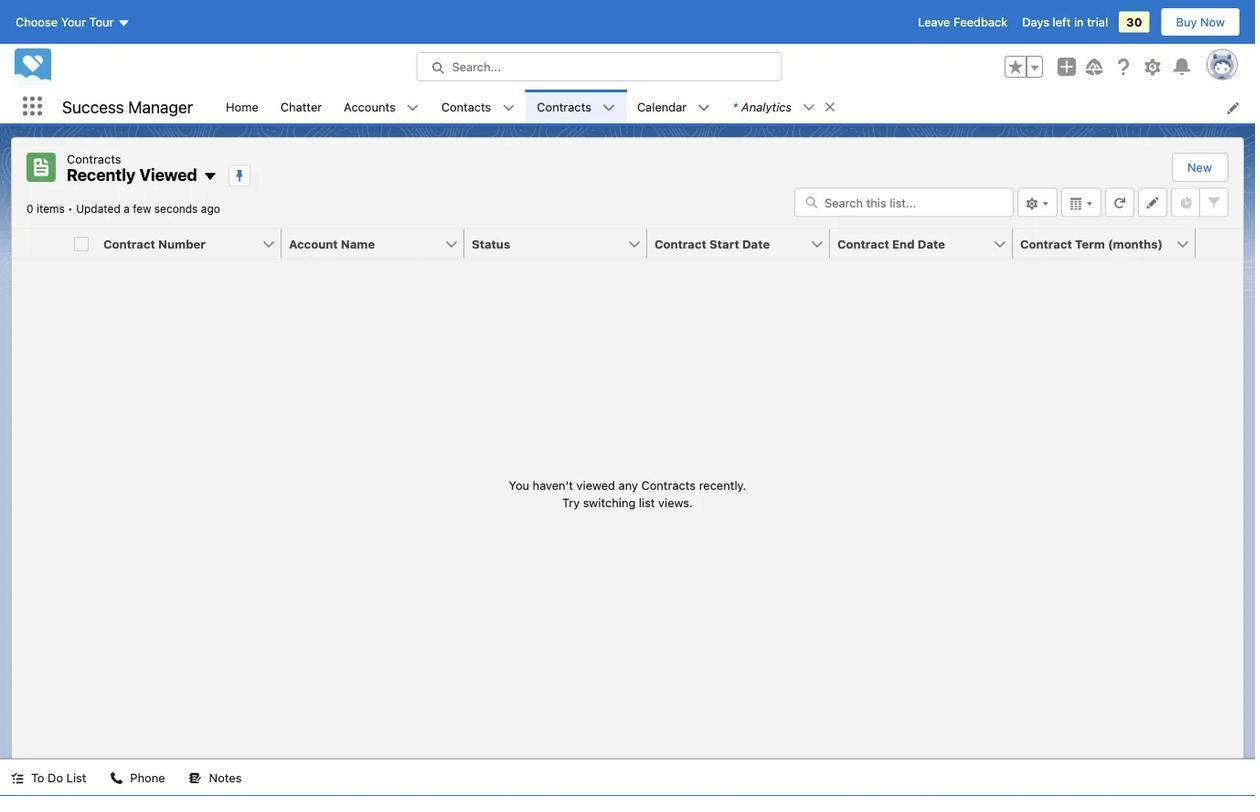 Task type: vqa. For each thing, say whether or not it's contained in the screenshot.
3rd the "Contract" from the left
yes



Task type: describe. For each thing, give the bounding box(es) containing it.
date for contract start date
[[743, 237, 770, 251]]

few
[[133, 203, 151, 215]]

contract end date button
[[831, 229, 993, 258]]

manager
[[128, 97, 193, 116]]

text default image for contracts
[[603, 101, 616, 114]]

now
[[1201, 15, 1226, 29]]

recently
[[67, 165, 136, 185]]

switching
[[583, 496, 636, 510]]

tour
[[89, 15, 114, 29]]

recently viewed|contracts|list view element
[[11, 137, 1245, 760]]

recently viewed
[[67, 165, 197, 185]]

home link
[[215, 90, 270, 123]]

new button
[[1174, 154, 1228, 181]]

0
[[27, 203, 33, 215]]

calendar list item
[[627, 90, 722, 123]]

phone button
[[99, 760, 176, 797]]

list containing home
[[215, 90, 1256, 123]]

contract start date element
[[648, 229, 842, 259]]

action element
[[1196, 229, 1244, 259]]

ago
[[201, 203, 220, 215]]

days
[[1023, 15, 1050, 29]]

date for contract end date
[[918, 237, 946, 251]]

text default image inside notes button
[[189, 773, 202, 785]]

to
[[31, 772, 44, 785]]

seconds
[[154, 203, 198, 215]]

contract number button
[[96, 229, 262, 258]]

leave feedback
[[919, 15, 1008, 29]]

recently.
[[699, 478, 747, 492]]

cell inside the recently viewed|contracts|list view element
[[67, 229, 96, 259]]

contract for contract term (months)
[[1021, 237, 1073, 251]]

contract for contract end date
[[838, 237, 890, 251]]

none search field inside the recently viewed|contracts|list view element
[[795, 188, 1014, 217]]

choose your tour button
[[15, 7, 131, 37]]

account name button
[[282, 229, 445, 258]]

leave
[[919, 15, 951, 29]]

in
[[1075, 15, 1084, 29]]

search...
[[452, 60, 501, 74]]

contract for contract number
[[103, 237, 155, 251]]

account name element
[[282, 229, 476, 259]]

item number image
[[12, 229, 67, 258]]

status button
[[465, 229, 627, 258]]

any
[[619, 478, 638, 492]]

contract for contract start date
[[655, 237, 707, 251]]

list
[[639, 496, 655, 510]]

search... button
[[417, 52, 783, 81]]

trial
[[1088, 15, 1109, 29]]

contract number
[[103, 237, 206, 251]]

choose your tour
[[16, 15, 114, 29]]

days left in trial
[[1023, 15, 1109, 29]]

to do list button
[[0, 760, 97, 797]]

•
[[68, 203, 73, 215]]

leave feedback link
[[919, 15, 1008, 29]]

contract start date button
[[648, 229, 810, 258]]

start
[[710, 237, 740, 251]]

viewed
[[577, 478, 616, 492]]

home
[[226, 99, 259, 113]]

analytics
[[742, 100, 792, 113]]

you
[[509, 478, 530, 492]]

new
[[1188, 161, 1213, 174]]

text default image inside list item
[[824, 101, 837, 113]]



Task type: locate. For each thing, give the bounding box(es) containing it.
contracts inside list item
[[537, 99, 592, 113]]

recently viewed status
[[27, 203, 76, 215]]

text default image right contacts
[[503, 101, 515, 114]]

text default image inside contracts list item
[[603, 101, 616, 114]]

your
[[61, 15, 86, 29]]

contract
[[103, 237, 155, 251], [655, 237, 707, 251], [838, 237, 890, 251], [1021, 237, 1073, 251]]

date
[[743, 237, 770, 251], [918, 237, 946, 251]]

contacts
[[442, 99, 492, 113]]

contracts link
[[526, 90, 603, 123]]

status
[[509, 476, 747, 512]]

cell
[[67, 229, 96, 259]]

0 items • updated a few seconds ago
[[27, 203, 220, 215]]

text default image inside accounts list item
[[407, 101, 420, 114]]

* analytics
[[733, 100, 792, 113]]

text default image left notes
[[189, 773, 202, 785]]

accounts
[[344, 99, 396, 113]]

text default image right the accounts at the left of the page
[[407, 101, 420, 114]]

status element
[[465, 229, 659, 259]]

end
[[893, 237, 915, 251]]

text default image inside 'contacts' list item
[[503, 101, 515, 114]]

text default image for calendar
[[698, 101, 711, 114]]

contract number element
[[96, 229, 293, 259]]

text default image left to
[[11, 773, 24, 785]]

contract down a
[[103, 237, 155, 251]]

contract term (months) button
[[1014, 229, 1176, 258]]

contracts
[[537, 99, 592, 113], [67, 152, 121, 166], [642, 478, 696, 492]]

accounts list item
[[333, 90, 431, 123]]

0 horizontal spatial contracts
[[67, 152, 121, 166]]

to do list
[[31, 772, 86, 785]]

1 horizontal spatial date
[[918, 237, 946, 251]]

text default image for accounts
[[407, 101, 420, 114]]

updated
[[76, 203, 121, 215]]

calendar link
[[627, 90, 698, 123]]

list
[[215, 90, 1256, 123]]

text default image inside calendar list item
[[698, 101, 711, 114]]

text default image inside list item
[[803, 101, 816, 114]]

action image
[[1196, 229, 1244, 258]]

1 horizontal spatial text default image
[[824, 101, 837, 113]]

0 horizontal spatial text default image
[[11, 773, 24, 785]]

chatter link
[[270, 90, 333, 123]]

*
[[733, 100, 738, 113]]

success
[[62, 97, 124, 116]]

1 vertical spatial contracts
[[67, 152, 121, 166]]

contracts inside you haven't viewed any contracts recently. try switching list views.
[[642, 478, 696, 492]]

0 vertical spatial text default image
[[824, 101, 837, 113]]

group
[[1005, 56, 1044, 78]]

text default image left phone
[[110, 773, 123, 785]]

choose
[[16, 15, 58, 29]]

item number element
[[12, 229, 67, 259]]

text default image
[[803, 101, 816, 114], [407, 101, 420, 114], [503, 101, 515, 114], [603, 101, 616, 114], [698, 101, 711, 114], [110, 773, 123, 785], [189, 773, 202, 785]]

contracts list item
[[526, 90, 627, 123]]

2 contract from the left
[[655, 237, 707, 251]]

account
[[289, 237, 338, 251]]

contract left start
[[655, 237, 707, 251]]

calendar
[[637, 99, 687, 113]]

success manager
[[62, 97, 193, 116]]

contacts list item
[[431, 90, 526, 123]]

2 date from the left
[[918, 237, 946, 251]]

haven't
[[533, 478, 574, 492]]

None search field
[[795, 188, 1014, 217]]

notes button
[[178, 760, 253, 797]]

contract end date element
[[831, 229, 1024, 259]]

1 horizontal spatial contracts
[[537, 99, 592, 113]]

0 vertical spatial contracts
[[537, 99, 592, 113]]

2 horizontal spatial contracts
[[642, 478, 696, 492]]

text default image inside phone "button"
[[110, 773, 123, 785]]

contacts link
[[431, 90, 503, 123]]

number
[[158, 237, 206, 251]]

4 contract from the left
[[1021, 237, 1073, 251]]

you haven't viewed any contracts recently. try switching list views.
[[509, 478, 747, 510]]

text default image for contacts
[[503, 101, 515, 114]]

buy now
[[1177, 15, 1226, 29]]

contracts down search... button
[[537, 99, 592, 113]]

contracts up updated
[[67, 152, 121, 166]]

contracts up views.
[[642, 478, 696, 492]]

viewed
[[139, 165, 197, 185]]

text default image
[[824, 101, 837, 113], [11, 773, 24, 785]]

status
[[472, 237, 511, 251]]

date right start
[[743, 237, 770, 251]]

3 contract from the left
[[838, 237, 890, 251]]

contract term (months)
[[1021, 237, 1163, 251]]

buy
[[1177, 15, 1198, 29]]

2 vertical spatial contracts
[[642, 478, 696, 492]]

contract end date
[[838, 237, 946, 251]]

list item containing *
[[722, 90, 845, 123]]

left
[[1053, 15, 1071, 29]]

text default image left *
[[698, 101, 711, 114]]

contract left end
[[838, 237, 890, 251]]

phone
[[130, 772, 165, 785]]

1 date from the left
[[743, 237, 770, 251]]

contract left term
[[1021, 237, 1073, 251]]

text default image down search... button
[[603, 101, 616, 114]]

0 horizontal spatial date
[[743, 237, 770, 251]]

text default image for *
[[803, 101, 816, 114]]

notes
[[209, 772, 242, 785]]

list
[[66, 772, 86, 785]]

chatter
[[281, 99, 322, 113]]

a
[[124, 203, 130, 215]]

text default image right analytics
[[803, 101, 816, 114]]

1 vertical spatial text default image
[[11, 773, 24, 785]]

contract term (months) element
[[1014, 229, 1207, 259]]

items
[[37, 203, 65, 215]]

status containing you haven't viewed any contracts recently.
[[509, 476, 747, 512]]

feedback
[[954, 15, 1008, 29]]

try
[[563, 496, 580, 510]]

account name
[[289, 237, 375, 251]]

text default image right analytics
[[824, 101, 837, 113]]

term
[[1076, 237, 1106, 251]]

30
[[1127, 15, 1143, 29]]

(months)
[[1109, 237, 1163, 251]]

buy now button
[[1161, 7, 1241, 37]]

contract inside 'element'
[[655, 237, 707, 251]]

date inside 'element'
[[743, 237, 770, 251]]

accounts link
[[333, 90, 407, 123]]

1 contract from the left
[[103, 237, 155, 251]]

do
[[48, 772, 63, 785]]

list item
[[722, 90, 845, 123]]

contract start date
[[655, 237, 770, 251]]

views.
[[659, 496, 693, 510]]

name
[[341, 237, 375, 251]]

text default image inside to do list button
[[11, 773, 24, 785]]

Search Recently Viewed list view. search field
[[795, 188, 1014, 217]]

date right end
[[918, 237, 946, 251]]



